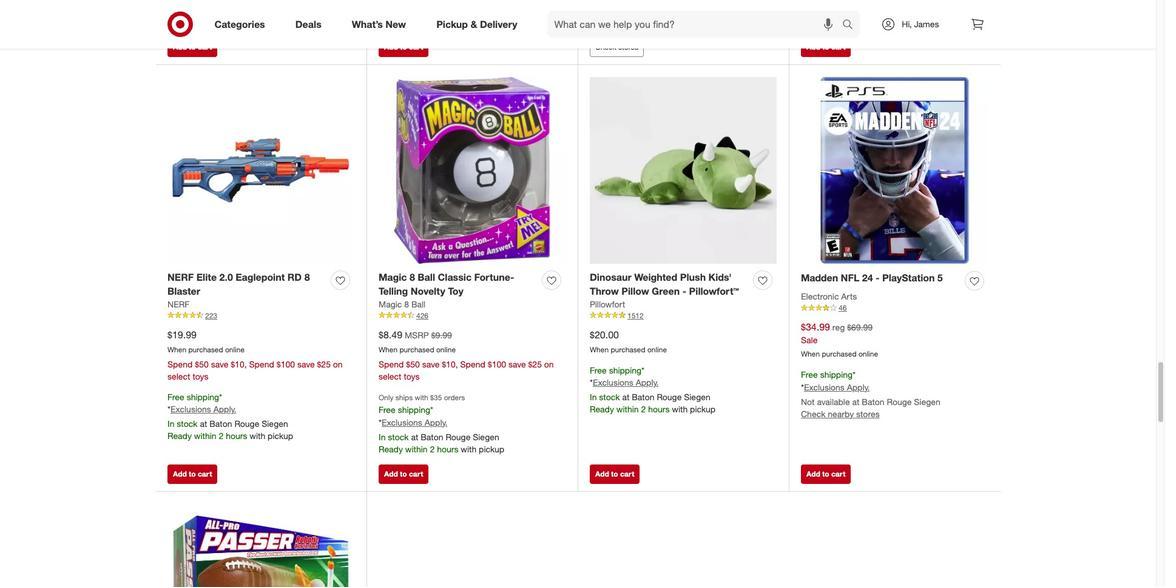 Task type: locate. For each thing, give the bounding box(es) containing it.
rouge for 2.0
[[235, 419, 259, 429]]

nearby
[[828, 409, 854, 419]]

1 horizontal spatial $10,
[[442, 359, 458, 369]]

online inside the $19.99 when purchased online spend $50 save $10, spend $100 save $25 on select toys
[[225, 345, 245, 354]]

exclusions for nerf elite 2.0 eaglepoint rd 8 blaster
[[170, 404, 211, 415]]

1 horizontal spatial -
[[876, 272, 880, 284]]

stores
[[618, 43, 638, 52], [856, 409, 880, 419]]

search
[[837, 19, 866, 31]]

add to cart
[[173, 43, 212, 52], [384, 43, 423, 52], [807, 43, 846, 52], [173, 470, 212, 479], [384, 470, 423, 479], [595, 470, 634, 479], [807, 470, 846, 479]]

nerf elite 2.0 eaglepoint rd 8 blaster image
[[167, 77, 354, 264], [167, 77, 354, 264]]

magic inside magic 8 ball link
[[379, 299, 402, 309]]

46
[[839, 304, 847, 313]]

add to cart button
[[167, 38, 217, 57], [379, 38, 429, 57], [801, 38, 851, 57], [167, 465, 217, 484], [379, 465, 429, 484], [590, 465, 640, 484], [801, 465, 851, 484]]

cart
[[198, 43, 212, 52], [409, 43, 423, 52], [831, 43, 846, 52], [198, 470, 212, 479], [409, 470, 423, 479], [620, 470, 634, 479], [831, 470, 846, 479]]

$69.99
[[847, 322, 873, 333]]

novelty
[[411, 285, 445, 297]]

dinosaur weighted plush kids' throw pillow green - pillowfort™ image
[[590, 77, 777, 264], [590, 77, 777, 264]]

on inside the $8.49 msrp $9.99 when purchased online spend $50 save $10, spend $100 save $25 on select toys
[[544, 359, 554, 369]]

deals link
[[285, 11, 337, 38]]

apply. inside free shipping * * exclusions apply. not available at baton rouge siegen check nearby stores
[[847, 382, 870, 393]]

hours
[[437, 17, 458, 27], [648, 404, 670, 415], [226, 431, 247, 441], [437, 444, 458, 454]]

$8.49 msrp $9.99 when purchased online spend $50 save $10, spend $100 save $25 on select toys
[[379, 329, 554, 381]]

$10, down $9.99
[[442, 359, 458, 369]]

when inside the $19.99 when purchased online spend $50 save $10, spend $100 save $25 on select toys
[[167, 345, 186, 354]]

2 on from the left
[[544, 359, 554, 369]]

check stores button
[[590, 38, 644, 57]]

online
[[225, 345, 245, 354], [436, 345, 456, 354], [647, 345, 667, 354], [859, 350, 878, 359]]

in
[[590, 392, 597, 403], [167, 419, 174, 429], [379, 432, 386, 442]]

online inside the $8.49 msrp $9.99 when purchased online spend $50 save $10, spend $100 save $25 on select toys
[[436, 345, 456, 354]]

dinosaur
[[590, 271, 632, 283]]

available
[[817, 397, 850, 407]]

stock
[[599, 392, 620, 403], [177, 419, 198, 429], [388, 432, 409, 442]]

at
[[622, 392, 630, 403], [852, 397, 860, 407], [200, 419, 207, 429], [411, 432, 418, 442]]

purchased down $19.99
[[188, 345, 223, 354]]

stock inside 'only ships with $35 orders free shipping * * exclusions apply. in stock at  baton rouge siegen ready within 2 hours with pickup'
[[388, 432, 409, 442]]

ball
[[418, 271, 435, 283], [411, 299, 426, 309]]

pillowfort link
[[590, 298, 625, 311]]

exclusions inside free shipping * * exclusions apply. not available at baton rouge siegen check nearby stores
[[804, 382, 845, 393]]

magic 8 ball classic fortune-telling novelty toy image
[[379, 77, 566, 264], [379, 77, 566, 264]]

fortune-
[[474, 271, 514, 283]]

madden nfl 24 - playstation 5 image
[[801, 77, 989, 264], [801, 77, 989, 264]]

1 horizontal spatial $50
[[406, 359, 420, 369]]

rouge
[[657, 392, 682, 403], [887, 397, 912, 407], [235, 419, 259, 429], [446, 432, 471, 442]]

0 horizontal spatial -
[[683, 285, 686, 297]]

select
[[167, 371, 190, 381], [379, 371, 401, 381]]

- down plush at the right of the page
[[683, 285, 686, 297]]

2 $25 from the left
[[528, 359, 542, 369]]

$100 down 223 link
[[277, 359, 295, 369]]

at for madden nfl 24 - playstation 5
[[852, 397, 860, 407]]

blaster
[[167, 285, 200, 297]]

2 vertical spatial in
[[379, 432, 386, 442]]

when inside $20.00 when purchased online
[[590, 345, 609, 354]]

purchased down reg
[[822, 350, 857, 359]]

2 spend from the left
[[249, 359, 274, 369]]

only ships with $35 orders free shipping * * exclusions apply. in stock at  baton rouge siegen ready within 2 hours with pickup
[[379, 393, 504, 454]]

1 horizontal spatial on
[[544, 359, 554, 369]]

$100 down 426 link
[[488, 359, 506, 369]]

ready inside 'only ships with $35 orders free shipping * * exclusions apply. in stock at  baton rouge siegen ready within 2 hours with pickup'
[[379, 444, 403, 454]]

pickup & delivery
[[436, 18, 517, 30]]

arts
[[841, 291, 857, 302]]

exclusions inside 'only ships with $35 orders free shipping * * exclusions apply. in stock at  baton rouge siegen ready within 2 hours with pickup'
[[382, 417, 422, 428]]

when down sale
[[801, 350, 820, 359]]

when down $8.49 on the bottom left
[[379, 345, 398, 354]]

1 on from the left
[[333, 359, 343, 369]]

free shipping * * exclusions apply. not available at baton rouge siegen check nearby stores
[[801, 370, 941, 419]]

what's new
[[352, 18, 406, 30]]

2 magic from the top
[[379, 299, 402, 309]]

purchased down $20.00
[[611, 345, 645, 354]]

free inside free shipping * * exclusions apply. not available at baton rouge siegen check nearby stores
[[801, 370, 818, 380]]

2 vertical spatial stock
[[388, 432, 409, 442]]

2 nerf from the top
[[167, 299, 190, 309]]

pickup
[[479, 17, 504, 27], [690, 404, 716, 415], [268, 431, 293, 441], [479, 444, 504, 454]]

ball up novelty
[[418, 271, 435, 283]]

free
[[590, 365, 607, 375], [801, 370, 818, 380], [167, 392, 184, 402], [379, 405, 396, 415]]

siegen for nerf elite 2.0 eaglepoint rd 8 blaster
[[262, 419, 288, 429]]

msrp
[[405, 330, 429, 340]]

$35
[[430, 393, 442, 402]]

1 vertical spatial check
[[801, 409, 826, 419]]

1 vertical spatial stock
[[177, 419, 198, 429]]

select inside the $19.99 when purchased online spend $50 save $10, spend $100 save $25 on select toys
[[167, 371, 190, 381]]

at inside free shipping * * exclusions apply. not available at baton rouge siegen check nearby stores
[[852, 397, 860, 407]]

on
[[333, 359, 343, 369], [544, 359, 554, 369]]

8
[[304, 271, 310, 283], [410, 271, 415, 283], [404, 299, 409, 309]]

0 horizontal spatial on
[[333, 359, 343, 369]]

exclusions apply. button
[[593, 377, 659, 389], [804, 382, 870, 394], [170, 404, 236, 416], [382, 417, 447, 429]]

select up only
[[379, 371, 401, 381]]

0 horizontal spatial in
[[167, 419, 174, 429]]

ball inside magic 8 ball classic fortune- telling novelty toy
[[418, 271, 435, 283]]

2 horizontal spatial stock
[[599, 392, 620, 403]]

$50 down 'msrp'
[[406, 359, 420, 369]]

0 vertical spatial ball
[[418, 271, 435, 283]]

1 horizontal spatial stores
[[856, 409, 880, 419]]

toys up ships
[[404, 371, 420, 381]]

1 $10, from the left
[[231, 359, 247, 369]]

shipping
[[609, 365, 642, 375], [820, 370, 853, 380], [187, 392, 219, 402], [398, 405, 430, 415]]

nerf
[[167, 271, 194, 283], [167, 299, 190, 309]]

toys
[[193, 371, 208, 381], [404, 371, 420, 381]]

deals
[[295, 18, 321, 30]]

1 vertical spatial in
[[167, 419, 174, 429]]

2 toys from the left
[[404, 371, 420, 381]]

1 vertical spatial ball
[[411, 299, 426, 309]]

pillowfort
[[590, 299, 625, 309]]

2 $100 from the left
[[488, 359, 506, 369]]

0 vertical spatial in
[[590, 392, 597, 403]]

ball for magic 8 ball
[[411, 299, 426, 309]]

$50 down $19.99
[[195, 359, 209, 369]]

rouge inside free shipping * * exclusions apply. not available at baton rouge siegen check nearby stores
[[887, 397, 912, 407]]

magic 8 ball classic fortune- telling novelty toy link
[[379, 271, 537, 298]]

ball for magic 8 ball classic fortune- telling novelty toy
[[418, 271, 435, 283]]

What can we help you find? suggestions appear below search field
[[547, 11, 846, 38]]

online down 1512 link
[[647, 345, 667, 354]]

baton inside free shipping * * exclusions apply. not available at baton rouge siegen check nearby stores
[[862, 397, 885, 407]]

when down $19.99
[[167, 345, 186, 354]]

1 toys from the left
[[193, 371, 208, 381]]

$10, down 223 link
[[231, 359, 247, 369]]

toys down $19.99
[[193, 371, 208, 381]]

1 $100 from the left
[[277, 359, 295, 369]]

24
[[862, 272, 873, 284]]

$10, inside the $19.99 when purchased online spend $50 save $10, spend $100 save $25 on select toys
[[231, 359, 247, 369]]

at for dinosaur weighted plush kids' throw pillow green - pillowfort™
[[622, 392, 630, 403]]

1 vertical spatial stores
[[856, 409, 880, 419]]

$50 inside the $19.99 when purchased online spend $50 save $10, spend $100 save $25 on select toys
[[195, 359, 209, 369]]

1 horizontal spatial $100
[[488, 359, 506, 369]]

1 select from the left
[[167, 371, 190, 381]]

ready
[[379, 17, 403, 27], [590, 404, 614, 415], [167, 431, 192, 441], [379, 444, 403, 454]]

8 down 'telling'
[[404, 299, 409, 309]]

0 vertical spatial magic
[[379, 271, 407, 283]]

3 spend from the left
[[379, 359, 404, 369]]

hi,
[[902, 19, 912, 29]]

0 horizontal spatial stores
[[618, 43, 638, 52]]

dinosaur weighted plush kids' throw pillow green - pillowfort™ link
[[590, 271, 748, 298]]

2 horizontal spatial in
[[590, 392, 597, 403]]

2 select from the left
[[379, 371, 401, 381]]

apply. for nfl
[[847, 382, 870, 393]]

pillow
[[622, 285, 649, 297]]

8 inside magic 8 ball classic fortune- telling novelty toy
[[410, 271, 415, 283]]

1 $25 from the left
[[317, 359, 331, 369]]

ball up '426'
[[411, 299, 426, 309]]

magic 8 ball
[[379, 299, 426, 309]]

check stores
[[595, 43, 638, 52]]

select down $19.99
[[167, 371, 190, 381]]

1 horizontal spatial toys
[[404, 371, 420, 381]]

magic up 'telling'
[[379, 271, 407, 283]]

baton for nfl
[[862, 397, 885, 407]]

nerf for nerf elite 2.0 eaglepoint rd 8 blaster
[[167, 271, 194, 283]]

0 horizontal spatial $50
[[195, 359, 209, 369]]

all pro passer robotic quarterback image
[[167, 504, 354, 587], [167, 504, 354, 587]]

sale
[[801, 335, 818, 345]]

0 horizontal spatial select
[[167, 371, 190, 381]]

1 horizontal spatial check
[[801, 409, 826, 419]]

1 horizontal spatial free shipping * * exclusions apply. in stock at  baton rouge siegen ready within 2 hours with pickup
[[590, 365, 716, 415]]

$10,
[[231, 359, 247, 369], [442, 359, 458, 369]]

0 horizontal spatial toys
[[193, 371, 208, 381]]

1 horizontal spatial stock
[[388, 432, 409, 442]]

free shipping * * exclusions apply. in stock at  baton rouge siegen ready within 2 hours with pickup
[[590, 365, 716, 415], [167, 392, 293, 441]]

purchased down 'msrp'
[[400, 345, 434, 354]]

shipping inside free shipping * * exclusions apply. not available at baton rouge siegen check nearby stores
[[820, 370, 853, 380]]

spend down $19.99
[[167, 359, 193, 369]]

0 horizontal spatial stock
[[177, 419, 198, 429]]

0 horizontal spatial $25
[[317, 359, 331, 369]]

hours inside 'only ships with $35 orders free shipping * * exclusions apply. in stock at  baton rouge siegen ready within 2 hours with pickup'
[[437, 444, 458, 454]]

0 vertical spatial nerf
[[167, 271, 194, 283]]

magic down 'telling'
[[379, 299, 402, 309]]

1 magic from the top
[[379, 271, 407, 283]]

siegen
[[684, 392, 711, 403], [914, 397, 941, 407], [262, 419, 288, 429], [473, 432, 499, 442]]

siegen for madden nfl 24 - playstation 5
[[914, 397, 941, 407]]

1 vertical spatial -
[[683, 285, 686, 297]]

select inside the $8.49 msrp $9.99 when purchased online spend $50 save $10, spend $100 save $25 on select toys
[[379, 371, 401, 381]]

online down $9.99
[[436, 345, 456, 354]]

to
[[189, 43, 196, 52], [400, 43, 407, 52], [822, 43, 829, 52], [189, 470, 196, 479], [400, 470, 407, 479], [611, 470, 618, 479], [822, 470, 829, 479]]

2 save from the left
[[297, 359, 315, 369]]

when down $20.00
[[590, 345, 609, 354]]

save
[[211, 359, 228, 369], [297, 359, 315, 369], [422, 359, 440, 369], [509, 359, 526, 369]]

in for $19.99
[[167, 419, 174, 429]]

- right '24'
[[876, 272, 880, 284]]

0 horizontal spatial $100
[[277, 359, 295, 369]]

1 horizontal spatial $25
[[528, 359, 542, 369]]

nerf for nerf
[[167, 299, 190, 309]]

online down 223 link
[[225, 345, 245, 354]]

1 nerf from the top
[[167, 271, 194, 283]]

1 $50 from the left
[[195, 359, 209, 369]]

magic
[[379, 271, 407, 283], [379, 299, 402, 309]]

8 right rd
[[304, 271, 310, 283]]

1 vertical spatial magic
[[379, 299, 402, 309]]

ships
[[396, 393, 413, 402]]

exclusions
[[593, 378, 633, 388], [804, 382, 845, 393], [170, 404, 211, 415], [382, 417, 422, 428]]

siegen for dinosaur weighted plush kids' throw pillow green - pillowfort™
[[684, 392, 711, 403]]

0 horizontal spatial free shipping * * exclusions apply. in stock at  baton rouge siegen ready within 2 hours with pickup
[[167, 392, 293, 441]]

dinosaur weighted plush kids' throw pillow green - pillowfort™
[[590, 271, 739, 297]]

baton for weighted
[[632, 392, 655, 403]]

siegen inside free shipping * * exclusions apply. not available at baton rouge siegen check nearby stores
[[914, 397, 941, 407]]

pickup inside 'only ships with $35 orders free shipping * * exclusions apply. in stock at  baton rouge siegen ready within 2 hours with pickup'
[[479, 444, 504, 454]]

2 $50 from the left
[[406, 359, 420, 369]]

nerf inside nerf elite 2.0 eaglepoint rd 8 blaster
[[167, 271, 194, 283]]

$50 inside the $8.49 msrp $9.99 when purchased online spend $50 save $10, spend $100 save $25 on select toys
[[406, 359, 420, 369]]

0 vertical spatial stores
[[618, 43, 638, 52]]

spend down $8.49 on the bottom left
[[379, 359, 404, 369]]

in inside 'only ships with $35 orders free shipping * * exclusions apply. in stock at  baton rouge siegen ready within 2 hours with pickup'
[[379, 432, 386, 442]]

madden nfl 24 - playstation 5 link
[[801, 271, 943, 285]]

0 horizontal spatial check
[[595, 43, 616, 52]]

1 horizontal spatial select
[[379, 371, 401, 381]]

$25 inside the $8.49 msrp $9.99 when purchased online spend $50 save $10, spend $100 save $25 on select toys
[[528, 359, 542, 369]]

223
[[205, 311, 217, 320]]

magic inside magic 8 ball classic fortune- telling novelty toy
[[379, 271, 407, 283]]

free for nerf elite 2.0 eaglepoint rd 8 blaster
[[167, 392, 184, 402]]

free shipping * * exclusions apply. in stock at  baton rouge siegen ready within 2 hours with pickup for $20.00
[[590, 365, 716, 415]]

8 up novelty
[[410, 271, 415, 283]]

shipping for nerf elite 2.0 eaglepoint rd 8 blaster
[[187, 392, 219, 402]]

2 $10, from the left
[[442, 359, 458, 369]]

spend down 223 link
[[249, 359, 274, 369]]

5
[[938, 272, 943, 284]]

0 vertical spatial check
[[595, 43, 616, 52]]

spend
[[167, 359, 193, 369], [249, 359, 274, 369], [379, 359, 404, 369], [460, 359, 485, 369]]

1 vertical spatial nerf
[[167, 299, 190, 309]]

$34.99
[[801, 321, 830, 333]]

8 for magic 8 ball classic fortune- telling novelty toy
[[410, 271, 415, 283]]

nerf down blaster
[[167, 299, 190, 309]]

$50
[[195, 359, 209, 369], [406, 359, 420, 369]]

nerf up blaster
[[167, 271, 194, 283]]

shipping for madden nfl 24 - playstation 5
[[820, 370, 853, 380]]

1 horizontal spatial in
[[379, 432, 386, 442]]

8 inside nerf elite 2.0 eaglepoint rd 8 blaster
[[304, 271, 310, 283]]

spend up orders at bottom left
[[460, 359, 485, 369]]

0 vertical spatial stock
[[599, 392, 620, 403]]

online inside $20.00 when purchased online
[[647, 345, 667, 354]]

reg
[[833, 322, 845, 333]]

online down $69.99
[[859, 350, 878, 359]]

pickup
[[436, 18, 468, 30]]

0 horizontal spatial $10,
[[231, 359, 247, 369]]

$9.99
[[431, 330, 452, 340]]

$8.49
[[379, 329, 402, 341]]

kids'
[[709, 271, 732, 283]]



Task type: describe. For each thing, give the bounding box(es) containing it.
new
[[386, 18, 406, 30]]

free for madden nfl 24 - playstation 5
[[801, 370, 818, 380]]

1512 link
[[590, 311, 777, 321]]

exclusions apply. button for madden nfl 24 - playstation 5
[[804, 382, 870, 394]]

apply. for weighted
[[636, 378, 659, 388]]

$20.00 when purchased online
[[590, 329, 667, 354]]

stock for $20.00
[[599, 392, 620, 403]]

pillowfort™
[[689, 285, 739, 297]]

$10, inside the $8.49 msrp $9.99 when purchased online spend $50 save $10, spend $100 save $25 on select toys
[[442, 359, 458, 369]]

purchased inside the $19.99 when purchased online spend $50 save $10, spend $100 save $25 on select toys
[[188, 345, 223, 354]]

categories link
[[204, 11, 280, 38]]

purchased inside $20.00 when purchased online
[[611, 345, 645, 354]]

what's
[[352, 18, 383, 30]]

free shipping * * exclusions apply. in stock at  baton rouge siegen ready within 2 hours with pickup for $19.99
[[167, 392, 293, 441]]

1 spend from the left
[[167, 359, 193, 369]]

when inside the $8.49 msrp $9.99 when purchased online spend $50 save $10, spend $100 save $25 on select toys
[[379, 345, 398, 354]]

$25 inside the $19.99 when purchased online spend $50 save $10, spend $100 save $25 on select toys
[[317, 359, 331, 369]]

baton for elite
[[210, 419, 232, 429]]

free inside 'only ships with $35 orders free shipping * * exclusions apply. in stock at  baton rouge siegen ready within 2 hours with pickup'
[[379, 405, 396, 415]]

telling
[[379, 285, 408, 297]]

rouge for plush
[[657, 392, 682, 403]]

in for $20.00
[[590, 392, 597, 403]]

not
[[801, 397, 815, 407]]

magic for magic 8 ball
[[379, 299, 402, 309]]

toys inside the $19.99 when purchased online spend $50 save $10, spend $100 save $25 on select toys
[[193, 371, 208, 381]]

weighted
[[634, 271, 677, 283]]

4 spend from the left
[[460, 359, 485, 369]]

$100 inside the $8.49 msrp $9.99 when purchased online spend $50 save $10, spend $100 save $25 on select toys
[[488, 359, 506, 369]]

stores inside check stores button
[[618, 43, 638, 52]]

$20.00
[[590, 329, 619, 341]]

playstation
[[882, 272, 935, 284]]

orders
[[444, 393, 465, 402]]

magic 8 ball classic fortune- telling novelty toy
[[379, 271, 514, 297]]

exclusions apply. button for dinosaur weighted plush kids' throw pillow green - pillowfort™
[[593, 377, 659, 389]]

nerf link
[[167, 298, 190, 311]]

check inside free shipping * * exclusions apply. not available at baton rouge siegen check nearby stores
[[801, 409, 826, 419]]

&
[[471, 18, 477, 30]]

223 link
[[167, 311, 354, 321]]

nerf elite 2.0 eaglepoint rd 8 blaster link
[[167, 271, 326, 298]]

check nearby stores button
[[801, 408, 880, 420]]

8 for magic 8 ball
[[404, 299, 409, 309]]

$19.99 when purchased online spend $50 save $10, spend $100 save $25 on select toys
[[167, 329, 343, 381]]

james
[[914, 19, 939, 29]]

purchased inside the $8.49 msrp $9.99 when purchased online spend $50 save $10, spend $100 save $25 on select toys
[[400, 345, 434, 354]]

classic
[[438, 271, 472, 283]]

$19.99
[[167, 329, 197, 341]]

2 inside 'only ships with $35 orders free shipping * * exclusions apply. in stock at  baton rouge siegen ready within 2 hours with pickup'
[[430, 444, 435, 454]]

2.0
[[219, 271, 233, 283]]

426
[[416, 311, 428, 320]]

electronic arts
[[801, 291, 857, 302]]

426 link
[[379, 311, 566, 321]]

magic for magic 8 ball classic fortune- telling novelty toy
[[379, 271, 407, 283]]

exclusions for madden nfl 24 - playstation 5
[[804, 382, 845, 393]]

at for nerf elite 2.0 eaglepoint rd 8 blaster
[[200, 419, 207, 429]]

stock for $19.99
[[177, 419, 198, 429]]

plush
[[680, 271, 706, 283]]

search button
[[837, 11, 866, 40]]

$100 inside the $19.99 when purchased online spend $50 save $10, spend $100 save $25 on select toys
[[277, 359, 295, 369]]

46 link
[[801, 303, 989, 314]]

free for dinosaur weighted plush kids' throw pillow green - pillowfort™
[[590, 365, 607, 375]]

exclusions for dinosaur weighted plush kids' throw pillow green - pillowfort™
[[593, 378, 633, 388]]

1512
[[628, 311, 644, 320]]

ready within 2 hours with pickup
[[379, 17, 504, 27]]

categories
[[215, 18, 265, 30]]

online inside $34.99 reg $69.99 sale when purchased online
[[859, 350, 878, 359]]

at inside 'only ships with $35 orders free shipping * * exclusions apply. in stock at  baton rouge siegen ready within 2 hours with pickup'
[[411, 432, 418, 442]]

on inside the $19.99 when purchased online spend $50 save $10, spend $100 save $25 on select toys
[[333, 359, 343, 369]]

apply. inside 'only ships with $35 orders free shipping * * exclusions apply. in stock at  baton rouge siegen ready within 2 hours with pickup'
[[425, 417, 447, 428]]

stores inside free shipping * * exclusions apply. not available at baton rouge siegen check nearby stores
[[856, 409, 880, 419]]

shipping inside 'only ships with $35 orders free shipping * * exclusions apply. in stock at  baton rouge siegen ready within 2 hours with pickup'
[[398, 405, 430, 415]]

magic 8 ball link
[[379, 298, 426, 311]]

electronic
[[801, 291, 839, 302]]

apply. for elite
[[213, 404, 236, 415]]

rouge inside 'only ships with $35 orders free shipping * * exclusions apply. in stock at  baton rouge siegen ready within 2 hours with pickup'
[[446, 432, 471, 442]]

hi, james
[[902, 19, 939, 29]]

within inside 'only ships with $35 orders free shipping * * exclusions apply. in stock at  baton rouge siegen ready within 2 hours with pickup'
[[405, 444, 428, 454]]

purchased inside $34.99 reg $69.99 sale when purchased online
[[822, 350, 857, 359]]

what's new link
[[342, 11, 421, 38]]

shipping for dinosaur weighted plush kids' throw pillow green - pillowfort™
[[609, 365, 642, 375]]

madden nfl 24 - playstation 5
[[801, 272, 943, 284]]

0 vertical spatial -
[[876, 272, 880, 284]]

nfl
[[841, 272, 860, 284]]

delivery
[[480, 18, 517, 30]]

nerf elite 2.0 eaglepoint rd 8 blaster
[[167, 271, 310, 297]]

electronic arts link
[[801, 291, 857, 303]]

rouge for 24
[[887, 397, 912, 407]]

check inside check stores button
[[595, 43, 616, 52]]

exclusions apply. button for nerf elite 2.0 eaglepoint rd 8 blaster
[[170, 404, 236, 416]]

throw
[[590, 285, 619, 297]]

green
[[652, 285, 680, 297]]

baton inside 'only ships with $35 orders free shipping * * exclusions apply. in stock at  baton rouge siegen ready within 2 hours with pickup'
[[421, 432, 443, 442]]

when inside $34.99 reg $69.99 sale when purchased online
[[801, 350, 820, 359]]

siegen inside 'only ships with $35 orders free shipping * * exclusions apply. in stock at  baton rouge siegen ready within 2 hours with pickup'
[[473, 432, 499, 442]]

toys inside the $8.49 msrp $9.99 when purchased online spend $50 save $10, spend $100 save $25 on select toys
[[404, 371, 420, 381]]

rd
[[288, 271, 302, 283]]

4 save from the left
[[509, 359, 526, 369]]

pickup & delivery link
[[426, 11, 533, 38]]

- inside dinosaur weighted plush kids' throw pillow green - pillowfort™
[[683, 285, 686, 297]]

only
[[379, 393, 394, 402]]

toy
[[448, 285, 463, 297]]

$34.99 reg $69.99 sale when purchased online
[[801, 321, 878, 359]]

elite
[[196, 271, 217, 283]]

1 save from the left
[[211, 359, 228, 369]]

madden
[[801, 272, 838, 284]]

3 save from the left
[[422, 359, 440, 369]]

eaglepoint
[[236, 271, 285, 283]]



Task type: vqa. For each thing, say whether or not it's contained in the screenshot.
4th 'save' from right
yes



